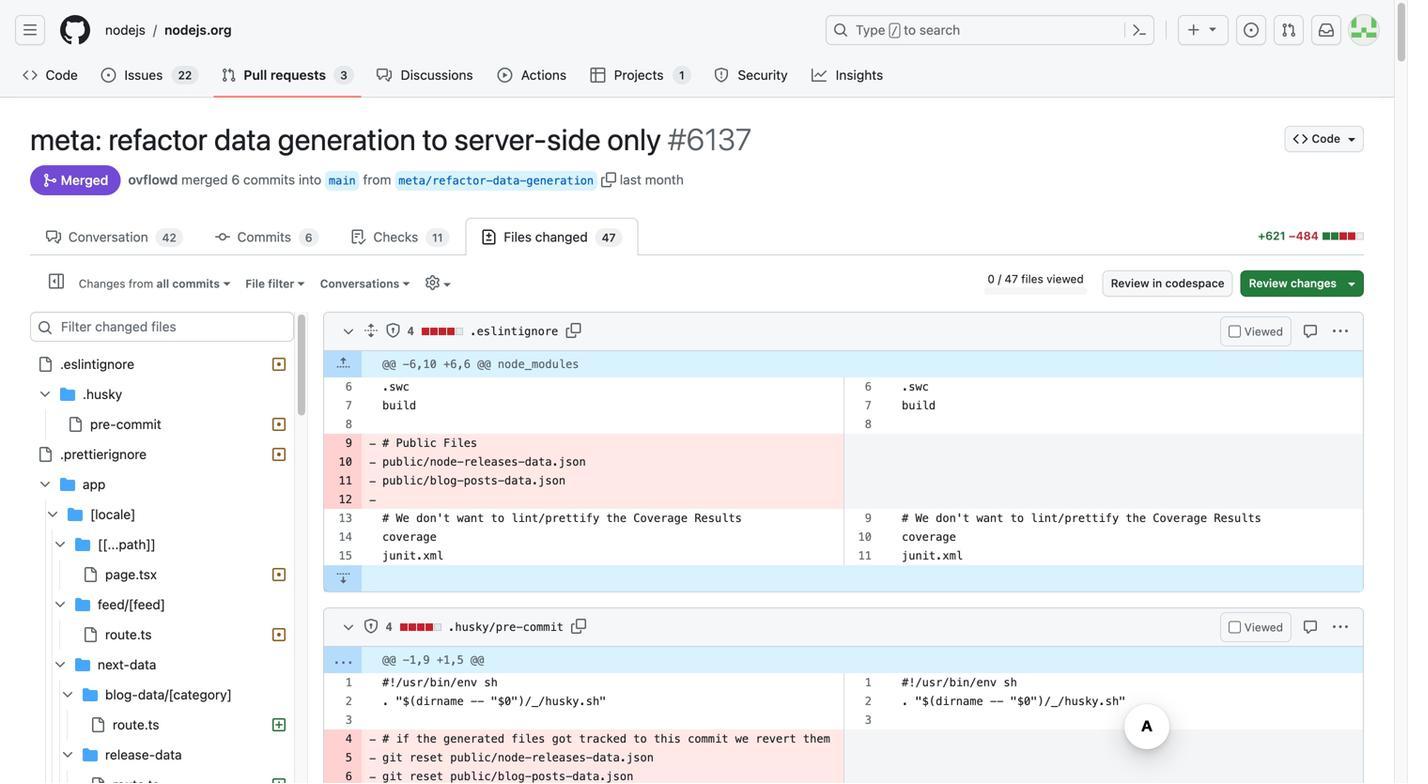 Task type: locate. For each thing, give the bounding box(es) containing it.
@@
[[382, 358, 396, 371], [477, 358, 491, 371], [382, 654, 396, 667], [471, 654, 484, 667]]

1 vertical spatial issue opened image
[[101, 68, 116, 83]]

1 vertical spatial viewed
[[1245, 621, 1283, 634]]

issues
[[124, 67, 163, 83]]

0 vertical spatial triangle down image
[[1344, 132, 1359, 147]]

triangle down image for changes
[[1344, 276, 1359, 291]]

files
[[1021, 272, 1044, 286], [511, 733, 545, 746]]

1 horizontal spatial want
[[977, 512, 1004, 525]]

public
[[382, 456, 423, 469], [382, 474, 423, 488]]

file filter button
[[245, 275, 305, 292]]

0 horizontal spatial issue opened image
[[101, 68, 116, 83]]

2 $0 from the left
[[1017, 695, 1031, 708]]

data.json down public / node-releases-data.json in the left bottom of the page
[[505, 474, 566, 488]]

1 horizontal spatial lint/prettify
[[1031, 512, 1119, 525]]

/ for node-
[[423, 456, 430, 469]]

6 right merged
[[232, 172, 240, 187]]

files left viewed
[[1021, 272, 1044, 286]]

0 vertical spatial copy image
[[601, 172, 616, 187]]

homepage image
[[60, 15, 90, 45]]

commit
[[523, 621, 564, 634], [688, 733, 729, 746]]

commits left the into
[[243, 172, 295, 187]]

+621
[[1258, 229, 1286, 242]]

/ right nodejs
[[153, 22, 157, 38]]

1 vertical spatial public
[[382, 474, 423, 488]]

/ for blog-
[[423, 474, 430, 488]]

1 horizontal spatial sh
[[1004, 676, 1017, 690]]

release-data button
[[30, 740, 294, 770]]

plus image
[[1187, 23, 1202, 38]]

0 horizontal spatial code
[[46, 67, 78, 83]]

0 vertical spatial files
[[504, 229, 532, 245]]

.swc
[[382, 380, 410, 394], [902, 380, 929, 394]]

want
[[457, 512, 484, 525], [977, 512, 1004, 525]]

0 horizontal spatial from
[[129, 277, 153, 290]]

coverage
[[382, 531, 437, 544], [902, 531, 956, 544]]

2 review from the left
[[1249, 277, 1288, 290]]

triangle down image right changes
[[1344, 276, 1359, 291]]

merged
[[181, 172, 228, 187]]

don't
[[416, 512, 450, 525], [936, 512, 970, 525]]

/_/husky.sh
[[525, 695, 600, 708], [1044, 695, 1119, 708]]

1 vertical spatial data.json
[[505, 474, 566, 488]]

0 horizontal spatial 47
[[602, 231, 616, 244]]

7 " from the left
[[1031, 695, 1038, 708]]

0 horizontal spatial lint/prettify
[[511, 512, 600, 525]]

0 horizontal spatial files
[[511, 733, 545, 746]]

2 coverage from the left
[[902, 531, 956, 544]]

1 .swc from the left
[[382, 380, 410, 394]]

show options image right comment image
[[1333, 620, 1348, 635]]

blog-
[[430, 474, 464, 488], [105, 687, 138, 703]]

copy image right .husky/pre-commit
[[571, 619, 586, 634]]

0 horizontal spatial /_/husky.sh
[[525, 695, 600, 708]]

blog- down node-
[[430, 474, 464, 488]]

data.json
[[525, 456, 586, 469], [505, 474, 566, 488], [593, 752, 654, 765]]

data for release-data
[[155, 747, 182, 763]]

# if the generated files got tracked to this commit we revert them
[[382, 733, 830, 746]]

1 don't from the left
[[416, 512, 450, 525]]

0 vertical spatial issue opened image
[[1244, 23, 1259, 38]]

1 . from the left
[[382, 695, 389, 708]]

1 horizontal spatial build
[[902, 399, 936, 412]]

commits for 6
[[243, 172, 295, 187]]

1 vertical spatial files
[[511, 733, 545, 746]]

conversations button
[[320, 275, 410, 292]]

None checkbox
[[1229, 621, 1241, 634]]

2 sh from the left
[[1004, 676, 1017, 690]]

0 horizontal spatial blog-
[[105, 687, 138, 703]]

2 junit.xml from the left
[[902, 550, 963, 563]]

2 .swc from the left
[[902, 380, 929, 394]]

meta:
[[30, 121, 102, 157]]

$0
[[498, 695, 511, 708], [1017, 695, 1031, 708]]

1 horizontal spatial we
[[915, 512, 929, 525]]

/ right type
[[891, 24, 898, 38]]

1 horizontal spatial 6
[[305, 231, 312, 244]]

2 triangle down image from the top
[[1344, 276, 1359, 291]]

)
[[518, 695, 525, 708], [1038, 695, 1044, 708]]

2 dirname from the left
[[936, 695, 983, 708]]

0 vertical spatial viewed
[[1245, 325, 1283, 338]]

shield image
[[714, 68, 729, 83]]

1 horizontal spatial releases-
[[532, 752, 593, 765]]

generation
[[278, 121, 416, 157], [526, 174, 594, 187]]

owned by @nodejs/web-infra (from codeowners line 6) element
[[364, 619, 379, 634]]

into
[[299, 172, 322, 187]]

pull requests
[[244, 67, 326, 83]]

0 vertical spatial public
[[382, 456, 423, 469]]

expand down image
[[336, 570, 351, 585]]

public for public / blog-posts-data.json
[[382, 474, 423, 488]]

blog- down next-data
[[105, 687, 138, 703]]

1 vertical spatial commits
[[172, 277, 220, 290]]

code right code icon
[[46, 67, 78, 83]]

file
[[245, 277, 265, 290]]

2 lint/prettify from the left
[[1031, 512, 1119, 525]]

1 results from the left
[[695, 512, 742, 525]]

5 tree item from the top
[[30, 500, 294, 784]]

1 coverage from the left
[[382, 531, 437, 544]]

0 horizontal spatial . " $( dirname -- " $0 " ) /_/husky.sh "
[[382, 695, 606, 708]]

9 tree item from the top
[[30, 710, 294, 740]]

viewed left comment icon
[[1245, 325, 1283, 338]]

main link
[[329, 171, 356, 191]]

1 horizontal spatial files
[[1021, 272, 1044, 286]]

lint/prettify
[[511, 512, 600, 525], [1031, 512, 1119, 525]]

1 vertical spatial blog-
[[105, 687, 138, 703]]

5 " from the left
[[915, 695, 922, 708]]

issue opened image left issues in the top left of the page
[[101, 68, 116, 83]]

0 horizontal spatial )
[[518, 695, 525, 708]]

copy image
[[601, 172, 616, 187], [571, 619, 586, 634]]

data for next-data
[[130, 657, 156, 673]]

from left "all" at the left top of the page
[[129, 277, 153, 290]]

6 right commits
[[305, 231, 312, 244]]

0 horizontal spatial build
[[382, 399, 416, 412]]

2 # we don't want to lint/prettify the coverage results from the left
[[902, 512, 1262, 525]]

1 horizontal spatial # we don't want to lint/prettify the coverage results
[[902, 512, 1262, 525]]

1 " from the left
[[396, 695, 403, 708]]

47 right "0"
[[1005, 272, 1018, 286]]

data up merged
[[214, 121, 271, 157]]

1 horizontal spatial )
[[1038, 695, 1044, 708]]

issue opened image left git pull request image at the right
[[1244, 23, 1259, 38]]

generation up 'main'
[[278, 121, 416, 157]]

0 horizontal spatial files
[[443, 437, 477, 450]]

1 horizontal spatial copy image
[[601, 172, 616, 187]]

group
[[30, 530, 294, 784], [30, 680, 294, 784]]

show options image
[[1333, 324, 1348, 339], [1333, 620, 1348, 635]]

review
[[1111, 277, 1150, 290], [1249, 277, 1288, 290]]

1 horizontal spatial $(
[[922, 695, 936, 708]]

only
[[607, 121, 661, 157]]

list
[[98, 15, 815, 45]]

1 horizontal spatial #!
[[902, 676, 915, 690]]

.husky button
[[30, 380, 294, 410]]

triangle down image right code image
[[1344, 132, 1359, 147]]

1 horizontal spatial files
[[504, 229, 532, 245]]

2 show options image from the top
[[1333, 620, 1348, 635]]

4
[[407, 325, 421, 338], [386, 621, 399, 634]]

0 horizontal spatial commit
[[523, 621, 564, 634]]

triangle down image
[[1344, 132, 1359, 147], [1344, 276, 1359, 291]]

3 " from the left
[[511, 695, 518, 708]]

.
[[382, 695, 389, 708], [902, 695, 909, 708]]

2 viewed from the top
[[1245, 621, 1283, 634]]

0 horizontal spatial coverage
[[382, 531, 437, 544]]

1 triangle down image from the top
[[1344, 132, 1359, 147]]

1 horizontal spatial review
[[1249, 277, 1288, 290]]

blog-data/[category] button
[[30, 680, 294, 710]]

tracked
[[579, 733, 627, 746]]

group for next-data
[[30, 680, 294, 784]]

show options image for # public files
[[1333, 324, 1348, 339]]

@@ -6,10 +6,6 @@ node_modules
[[382, 358, 579, 371]]

0 vertical spatial blog-
[[430, 474, 464, 488]]

data.json up public / blog-posts-data.json
[[525, 456, 586, 469]]

viewed for public files
[[1245, 325, 1283, 338]]

0 vertical spatial generation
[[278, 121, 416, 157]]

1 public from the top
[[382, 456, 423, 469]]

0 horizontal spatial dirname
[[416, 695, 464, 708]]

app
[[83, 477, 106, 492]]

1 horizontal spatial 47
[[1005, 272, 1018, 286]]

2 want from the left
[[977, 512, 1004, 525]]

security link
[[706, 61, 797, 89]]

code right code image
[[1312, 132, 1341, 145]]

files right the file diff image
[[504, 229, 532, 245]]

projects
[[614, 67, 664, 83]]

2 ) from the left
[[1038, 695, 1044, 708]]

group containing [[...path]]
[[30, 530, 294, 784]]

review left changes
[[1249, 277, 1288, 290]]

0 horizontal spatial want
[[457, 512, 484, 525]]

1 vertical spatial code
[[1312, 132, 1341, 145]]

2 results from the left
[[1214, 512, 1262, 525]]

2 #! /usr/bin/env sh from the left
[[902, 676, 1017, 690]]

1 show options image from the top
[[1333, 324, 1348, 339]]

if
[[396, 733, 410, 746]]

nodejs.org
[[164, 22, 232, 38]]

generation down side
[[526, 174, 594, 187]]

0 horizontal spatial # we don't want to lint/prettify the coverage results
[[382, 512, 742, 525]]

data down blog-data/[category] tree item
[[155, 747, 182, 763]]

1 horizontal spatial /_/husky.sh
[[1044, 695, 1119, 708]]

1 horizontal spatial coverage
[[1153, 512, 1207, 525]]

1 horizontal spatial commit
[[688, 733, 729, 746]]

/ for to
[[891, 24, 898, 38]]

data
[[214, 121, 271, 157], [130, 657, 156, 673], [155, 747, 182, 763]]

@@ left 1,9
[[382, 654, 396, 667]]

releases- up posts-
[[464, 456, 525, 469]]

0 vertical spatial from
[[363, 172, 391, 187]]

tree item
[[30, 349, 294, 380], [30, 410, 294, 440], [30, 440, 294, 470], [30, 470, 294, 784], [30, 500, 294, 784], [30, 560, 294, 590], [30, 620, 294, 650], [30, 650, 294, 784], [30, 710, 294, 740], [30, 770, 294, 784]]

0 vertical spatial data.json
[[525, 456, 586, 469]]

1 horizontal spatial . " $( dirname -- " $0 " ) /_/husky.sh "
[[902, 695, 1126, 708]]

3
[[340, 69, 347, 82]]

insights link
[[804, 61, 892, 89]]

1 horizontal spatial #! /usr/bin/env sh
[[902, 676, 1017, 690]]

1 horizontal spatial .
[[902, 695, 909, 708]]

git pull request image
[[221, 68, 236, 83]]

42
[[162, 231, 176, 244]]

got
[[552, 733, 572, 746]]

discussions
[[401, 67, 473, 83]]

files up the git reset public/node-releases-data.json
[[511, 733, 545, 746]]

releases- down got
[[532, 752, 593, 765]]

data.json down # if the generated files got tracked to this commit we revert them
[[593, 752, 654, 765]]

next-
[[98, 657, 130, 673]]

tree item containing app
[[30, 470, 294, 784]]

data up blog-data/[category] dropdown button
[[130, 657, 156, 673]]

2 public from the top
[[382, 474, 423, 488]]

sidebar expand image
[[49, 274, 64, 289]]

/ down # public files
[[423, 456, 430, 469]]

viewed
[[1245, 325, 1283, 338], [1245, 621, 1283, 634]]

owned by @nodejs/nodejs-website (from codeowners line 2) image
[[386, 323, 401, 338]]

ovflowd merged 6 commits into main from meta/refactor-data-generation
[[128, 172, 594, 187]]

#6137
[[668, 121, 752, 157]]

0 horizontal spatial results
[[695, 512, 742, 525]]

0 horizontal spatial #! /usr/bin/env sh
[[382, 676, 498, 690]]

to
[[904, 22, 916, 38], [422, 121, 448, 157], [491, 512, 505, 525], [1010, 512, 1024, 525], [633, 733, 647, 746]]

0 horizontal spatial .swc
[[382, 380, 410, 394]]

conversation
[[65, 229, 152, 245]]

data.json for blog-posts-data.json
[[505, 474, 566, 488]]

1 horizontal spatial coverage
[[902, 531, 956, 544]]

0 horizontal spatial /usr/bin/env
[[396, 676, 477, 690]]

0 vertical spatial releases-
[[464, 456, 525, 469]]

viewed left comment image
[[1245, 621, 1283, 634]]

0 horizontal spatial copy image
[[571, 619, 586, 634]]

0 horizontal spatial don't
[[416, 512, 450, 525]]

1 tree item from the top
[[30, 349, 294, 380]]

copy image left last
[[601, 172, 616, 187]]

toggle diff contents image
[[341, 325, 356, 340]]

47 right changed
[[602, 231, 616, 244]]

0 horizontal spatial $(
[[403, 695, 416, 708]]

commits for all
[[172, 277, 220, 290]]

changed
[[535, 229, 588, 245]]

0 vertical spatial show options image
[[1333, 324, 1348, 339]]

/ right "0"
[[998, 272, 1001, 286]]

release-
[[105, 747, 155, 763]]

0 horizontal spatial 4
[[386, 621, 399, 634]]

/
[[153, 22, 157, 38], [891, 24, 898, 38], [998, 272, 1001, 286], [423, 456, 430, 469], [423, 474, 430, 488]]

4 right owned by @nodejs/nodejs-website (from codeowners line 2) image
[[407, 325, 421, 338]]

0 vertical spatial code
[[46, 67, 78, 83]]

issue opened image
[[1244, 23, 1259, 38], [101, 68, 116, 83]]

1 horizontal spatial dirname
[[936, 695, 983, 708]]

1 horizontal spatial don't
[[936, 512, 970, 525]]

releases- for public/node-
[[532, 752, 593, 765]]

/ down node-
[[423, 474, 430, 488]]

1 vertical spatial releases-
[[532, 752, 593, 765]]

1
[[679, 69, 685, 82]]

0 horizontal spatial $0
[[498, 695, 511, 708]]

0 horizontal spatial sh
[[484, 676, 498, 690]]

files up node-
[[443, 437, 477, 450]]

0 horizontal spatial releases-
[[464, 456, 525, 469]]

0 horizontal spatial 6
[[232, 172, 240, 187]]

4 right owned by @nodejs/web-infra (from codeowners line 6) icon
[[386, 621, 399, 634]]

this
[[654, 733, 681, 746]]

copy image
[[566, 323, 581, 338]]

@@ left 6,10
[[382, 358, 396, 371]]

1 review from the left
[[1111, 277, 1150, 290]]

meta: refactor data generation to server-side only #6137
[[30, 121, 752, 157]]

data-
[[493, 174, 527, 187]]

review left in
[[1111, 277, 1150, 290]]

/ inside type / to search
[[891, 24, 898, 38]]

None checkbox
[[1229, 326, 1241, 338]]

0 horizontal spatial .
[[382, 695, 389, 708]]

commits right "all" at the left top of the page
[[172, 277, 220, 290]]

group containing blog-data/[category]
[[30, 680, 294, 784]]

0 vertical spatial 47
[[602, 231, 616, 244]]

1 vertical spatial 47
[[1005, 272, 1018, 286]]

/ inside nodejs / nodejs.org
[[153, 22, 157, 38]]

0 horizontal spatial review
[[1111, 277, 1150, 290]]

8 tree item from the top
[[30, 650, 294, 784]]

6
[[232, 172, 240, 187], [305, 231, 312, 244]]

1 vertical spatial show options image
[[1333, 620, 1348, 635]]

reset
[[410, 752, 443, 765]]

1 vertical spatial 6
[[305, 231, 312, 244]]

1 viewed from the top
[[1245, 325, 1283, 338]]

sh
[[484, 676, 498, 690], [1004, 676, 1017, 690]]

2 group from the top
[[30, 680, 294, 784]]

in
[[1153, 277, 1162, 290]]

show options image for # if the generated files got tracked to this commit we revert them
[[1333, 620, 1348, 635]]

1 horizontal spatial generation
[[526, 174, 594, 187]]

month
[[645, 172, 684, 187]]

from
[[363, 172, 391, 187], [129, 277, 153, 290]]

0 vertical spatial data
[[214, 121, 271, 157]]

[[...path]] button
[[30, 530, 294, 560]]

/ for 47
[[998, 272, 1001, 286]]

0 vertical spatial commit
[[523, 621, 564, 634]]

git
[[382, 752, 403, 765]]

#!
[[382, 676, 396, 690], [902, 676, 915, 690]]

from right 'main'
[[363, 172, 391, 187]]

notifications image
[[1319, 23, 1334, 38]]

2 vertical spatial data.json
[[593, 752, 654, 765]]

issue opened image for git pull request image at the right
[[1244, 23, 1259, 38]]

git reset public/node-releases-data.json
[[382, 752, 654, 765]]

1 horizontal spatial results
[[1214, 512, 1262, 525]]

1 horizontal spatial /usr/bin/env
[[915, 676, 997, 690]]

10 tree item from the top
[[30, 770, 294, 784]]

# we don't want to lint/prettify the coverage results
[[382, 512, 742, 525], [902, 512, 1262, 525]]

0 vertical spatial 4
[[407, 325, 421, 338]]

[[...path]] tree item
[[30, 530, 294, 590]]

code image
[[23, 68, 38, 83]]

1 horizontal spatial issue opened image
[[1244, 23, 1259, 38]]

1 vertical spatial files
[[443, 437, 477, 450]]

meta/refactor-data-generation link
[[399, 171, 594, 191]]

1 group from the top
[[30, 530, 294, 784]]

1 junit.xml from the left
[[382, 550, 443, 563]]

1 vertical spatial triangle down image
[[1344, 276, 1359, 291]]

1 dirname from the left
[[416, 695, 464, 708]]

app button
[[30, 470, 294, 500]]

4 tree item from the top
[[30, 470, 294, 784]]

meta/refactor-
[[399, 174, 493, 187]]

0 horizontal spatial we
[[396, 512, 410, 525]]

[locale]
[[90, 507, 136, 522]]

show options image right comment icon
[[1333, 324, 1348, 339]]

pull request tabs element
[[30, 218, 1249, 256]]

junit.xml
[[382, 550, 443, 563], [902, 550, 963, 563]]

actions link
[[490, 61, 575, 89]]

1 vertical spatial data
[[130, 657, 156, 673]]



Task type: vqa. For each thing, say whether or not it's contained in the screenshot.
the git pull request icon to the right
no



Task type: describe. For each thing, give the bounding box(es) containing it.
feed/[feed]
[[98, 597, 165, 613]]

diff settings image
[[425, 275, 440, 290]]

search
[[920, 22, 960, 38]]

nodejs.org link
[[157, 15, 239, 45]]

toggle diff contents image
[[341, 621, 356, 636]]

table image
[[590, 68, 605, 83]]

expand all image
[[364, 323, 379, 338]]

2 . " $( dirname -- " $0 " ) /_/husky.sh " from the left
[[902, 695, 1126, 708]]

git commit image
[[215, 230, 230, 245]]

file diff image
[[482, 230, 497, 245]]

files changed
[[500, 229, 591, 245]]

commits
[[234, 229, 295, 245]]

feed/[feed] button
[[30, 590, 294, 620]]

actions
[[521, 67, 567, 83]]

1 $0 from the left
[[498, 695, 511, 708]]

review for review in codespace
[[1111, 277, 1150, 290]]

releases- for node-
[[464, 456, 525, 469]]

1 horizontal spatial the
[[606, 512, 627, 525]]

2 tree item from the top
[[30, 410, 294, 440]]

tree item containing next-data
[[30, 650, 294, 784]]

expand up image
[[336, 356, 351, 371]]

1 sh from the left
[[484, 676, 498, 690]]

1 horizontal spatial from
[[363, 172, 391, 187]]

git merge image
[[42, 173, 57, 188]]

2 coverage from the left
[[1153, 512, 1207, 525]]

comment image
[[1303, 620, 1318, 635]]

review changes
[[1249, 277, 1337, 290]]

.husky/pre-commit link
[[448, 613, 564, 643]]

@@ -1,9 +1,5 @@
[[382, 654, 484, 667]]

2 /usr/bin/env from the left
[[915, 676, 997, 690]]

comment image
[[1303, 324, 1318, 339]]

review for review changes
[[1249, 277, 1288, 290]]

public for public / node-releases-data.json
[[382, 456, 423, 469]]

1 lint/prettify from the left
[[511, 512, 600, 525]]

all
[[156, 277, 169, 290]]

1,9
[[410, 654, 430, 667]]

−484
[[1289, 229, 1319, 242]]

@@ right +6,6
[[477, 358, 491, 371]]

generated
[[443, 733, 505, 746]]

code link
[[15, 61, 86, 89]]

1 ) from the left
[[518, 695, 525, 708]]

2 don't from the left
[[936, 512, 970, 525]]

.husky/pre-commit
[[448, 621, 564, 634]]

triangle down image for code
[[1344, 132, 1359, 147]]

viewed for if the generated files got tracked to this commit we revert them
[[1245, 621, 1283, 634]]

node_modules
[[498, 358, 579, 371]]

.husky
[[83, 387, 122, 402]]

requests
[[270, 67, 326, 83]]

file filter
[[245, 277, 294, 290]]

comment discussion image
[[46, 230, 61, 245]]

1 vertical spatial 4
[[386, 621, 399, 634]]

11
[[432, 231, 443, 244]]

files inside pull request tabs element
[[504, 229, 532, 245]]

1 coverage from the left
[[633, 512, 688, 525]]

posts-
[[464, 474, 505, 488]]

pull
[[244, 67, 267, 83]]

.husky/pre-
[[448, 621, 523, 634]]

1 # we don't want to lint/prettify the coverage results from the left
[[382, 512, 742, 525]]

insights
[[836, 67, 883, 83]]

6 " from the left
[[1010, 695, 1017, 708]]

+6,6
[[443, 358, 471, 371]]

public
[[396, 437, 437, 450]]

graph image
[[812, 68, 827, 83]]

public/node-
[[450, 752, 532, 765]]

code image
[[1293, 132, 1308, 147]]

.eslintignore
[[470, 325, 558, 338]]

security
[[738, 67, 788, 83]]

0  /  47 files viewed
[[988, 272, 1084, 286]]

data.json for node-releases-data.json
[[525, 456, 586, 469]]

1 #! from the left
[[382, 676, 396, 690]]

command palette image
[[1132, 23, 1147, 38]]

nodejs / nodejs.org
[[105, 22, 232, 38]]

list containing nodejs / nodejs.org
[[98, 15, 815, 45]]

git pull request image
[[1281, 23, 1296, 38]]

data/[category]
[[138, 687, 232, 703]]

1 . " $( dirname -- " $0 " ) /_/husky.sh " from the left
[[382, 695, 606, 708]]

revert
[[756, 733, 796, 746]]

Filter changed files text field
[[30, 312, 294, 342]]

6 inside pull request tabs element
[[305, 231, 312, 244]]

blog-data/[category] tree item
[[30, 680, 294, 740]]

1 /_/husky.sh from the left
[[525, 695, 600, 708]]

2 we from the left
[[915, 512, 929, 525]]

group for [locale]
[[30, 530, 294, 784]]

blog- inside dropdown button
[[105, 687, 138, 703]]

0 horizontal spatial the
[[416, 733, 437, 746]]

2 /_/husky.sh from the left
[[1044, 695, 1119, 708]]

release-data tree item
[[30, 740, 294, 784]]

review in codespace link
[[1103, 271, 1233, 297]]

1 horizontal spatial blog-
[[430, 474, 464, 488]]

1 want from the left
[[457, 512, 484, 525]]

last
[[620, 172, 642, 187]]

1 build from the left
[[382, 399, 416, 412]]

side
[[547, 121, 601, 157]]

checklist image
[[351, 230, 366, 245]]

public / node-releases-data.json
[[382, 456, 586, 469]]

we
[[735, 733, 749, 746]]

play image
[[497, 68, 513, 83]]

merged
[[57, 172, 108, 188]]

feed/[feed] tree item
[[30, 590, 294, 650]]

0 horizontal spatial generation
[[278, 121, 416, 157]]

47 inside pull request tabs element
[[602, 231, 616, 244]]

server-
[[454, 121, 547, 157]]

22
[[178, 69, 192, 82]]

tree item containing [locale]
[[30, 500, 294, 784]]

changes from all commits
[[79, 277, 220, 290]]

2 . from the left
[[902, 695, 909, 708]]

@@ right +1,5
[[471, 654, 484, 667]]

1 #! /usr/bin/env sh from the left
[[382, 676, 498, 690]]

/ for nodejs.org
[[153, 22, 157, 38]]

7 tree item from the top
[[30, 620, 294, 650]]

changes
[[79, 277, 125, 290]]

[locale] button
[[30, 500, 294, 530]]

2 $( from the left
[[922, 695, 936, 708]]

file tree tree
[[30, 349, 294, 784]]

next-data button
[[30, 650, 294, 680]]

1 horizontal spatial code
[[1312, 132, 1341, 145]]

1 horizontal spatial 4
[[407, 325, 421, 338]]

# public files
[[382, 437, 477, 450]]

comment discussion image
[[377, 68, 392, 83]]

discussions link
[[369, 61, 482, 89]]

2 #! from the left
[[902, 676, 915, 690]]

1 we from the left
[[396, 512, 410, 525]]

.husky tree item
[[30, 380, 294, 440]]

node-
[[430, 456, 464, 469]]

8 " from the left
[[1119, 695, 1126, 708]]

1 vertical spatial commit
[[688, 733, 729, 746]]

checks
[[370, 229, 422, 245]]

owned by @nodejs/nodejs-website (from codeowners line 2) element
[[386, 323, 401, 338]]

refactor
[[108, 121, 208, 157]]

4 " from the left
[[600, 695, 606, 708]]

triangle down image
[[1205, 21, 1220, 36]]

1 vertical spatial from
[[129, 277, 153, 290]]

issue opened image for git pull request icon
[[101, 68, 116, 83]]

changes
[[1291, 277, 1337, 290]]

1 vertical spatial copy image
[[571, 619, 586, 634]]

+1,5
[[437, 654, 464, 667]]

ovflowd link
[[128, 170, 178, 190]]

type / to search
[[856, 22, 960, 38]]

0 vertical spatial 6
[[232, 172, 240, 187]]

nodejs
[[105, 22, 146, 38]]

conversations
[[320, 277, 399, 290]]

2 " from the left
[[491, 695, 498, 708]]

2 build from the left
[[902, 399, 936, 412]]

.eslintignore link
[[470, 317, 558, 347]]

2 horizontal spatial the
[[1126, 512, 1146, 525]]

generation inside ovflowd merged 6 commits into main from meta/refactor-data-generation
[[526, 174, 594, 187]]

them
[[803, 733, 830, 746]]

1 $( from the left
[[403, 695, 416, 708]]

1 /usr/bin/env from the left
[[396, 676, 477, 690]]

6 tree item from the top
[[30, 560, 294, 590]]

type
[[856, 22, 885, 38]]

6,10
[[410, 358, 437, 371]]

main
[[329, 174, 356, 187]]

owned by @nodejs/web-infra (from codeowners line 6) image
[[364, 619, 379, 634]]

blog-data/[category]
[[105, 687, 232, 703]]

+621 −484
[[1258, 229, 1322, 242]]

3 tree item from the top
[[30, 440, 294, 470]]

viewed
[[1047, 272, 1084, 286]]

nodejs link
[[98, 15, 153, 45]]

ovflowd
[[128, 172, 178, 187]]



